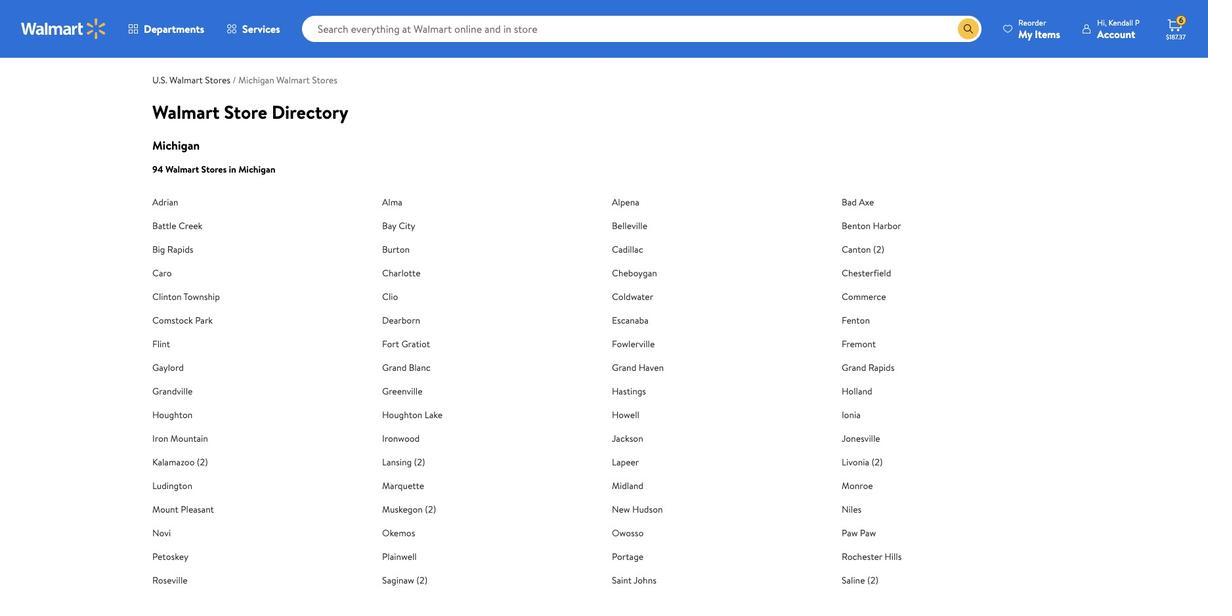Task type: describe. For each thing, give the bounding box(es) containing it.
greenville link
[[382, 384, 423, 398]]

store
[[224, 99, 267, 125]]

fort gratiot link
[[382, 337, 430, 350]]

escanaba
[[612, 314, 649, 327]]

comstock
[[152, 314, 193, 327]]

/
[[233, 74, 236, 87]]

u.s. walmart stores link
[[152, 74, 230, 87]]

walmart right 94
[[165, 163, 199, 176]]

saline link
[[842, 574, 865, 587]]

(2) for muskegon (2)
[[425, 503, 436, 516]]

marquette link
[[382, 479, 424, 492]]

city
[[399, 219, 415, 232]]

bay city link
[[382, 219, 415, 232]]

ionia link
[[842, 408, 861, 421]]

gaylord
[[152, 361, 184, 374]]

walmart image
[[21, 18, 106, 39]]

charlotte
[[382, 266, 421, 279]]

mount
[[152, 503, 179, 516]]

greenville
[[382, 384, 423, 398]]

pleasant
[[181, 503, 214, 516]]

comstock park link
[[152, 314, 213, 327]]

lapeer
[[612, 455, 639, 469]]

grand haven
[[612, 361, 664, 374]]

battle creek link
[[152, 219, 202, 232]]

comstock park
[[152, 314, 213, 327]]

alpena
[[612, 195, 639, 208]]

mountain
[[170, 432, 208, 445]]

monroe link
[[842, 479, 873, 492]]

lansing link
[[382, 455, 412, 469]]

livonia link
[[842, 455, 869, 469]]

grand for grand haven
[[612, 361, 636, 374]]

houghton link
[[152, 408, 193, 421]]

stores for u.s. walmart stores / michigan walmart stores
[[205, 74, 230, 87]]

axe
[[859, 195, 874, 208]]

township
[[184, 290, 220, 303]]

saginaw
[[382, 574, 414, 587]]

howell
[[612, 408, 640, 421]]

belleville link
[[612, 219, 647, 232]]

dearborn
[[382, 314, 420, 327]]

(2) for saginaw (2)
[[416, 574, 428, 587]]

grandville
[[152, 384, 193, 398]]

walmart right u.s.
[[169, 74, 203, 87]]

new hudson
[[612, 503, 663, 516]]

plainwell
[[382, 550, 417, 563]]

grandville link
[[152, 384, 193, 398]]

departments button
[[117, 13, 215, 45]]

saginaw link
[[382, 574, 414, 587]]

(2) for livonia (2)
[[872, 455, 883, 469]]

harbor
[[873, 219, 901, 232]]

grand blanc
[[382, 361, 431, 374]]

items
[[1035, 27, 1060, 41]]

Search search field
[[302, 16, 982, 42]]

dearborn link
[[382, 314, 420, 327]]

cadillac
[[612, 243, 643, 256]]

6
[[1179, 15, 1183, 26]]

midland
[[612, 479, 644, 492]]

hills
[[885, 550, 902, 563]]

fort gratiot
[[382, 337, 430, 350]]

coldwater
[[612, 290, 653, 303]]

roseville link
[[152, 574, 188, 587]]

petoskey
[[152, 550, 188, 563]]

rochester hills link
[[842, 550, 902, 563]]

ironwood
[[382, 432, 420, 445]]

saginaw (2)
[[382, 574, 428, 587]]

grand for grand rapids
[[842, 361, 866, 374]]

lake
[[425, 408, 443, 421]]

kalamazoo link
[[152, 455, 195, 469]]

(2) for lansing (2)
[[414, 455, 425, 469]]

u.s. walmart stores / michigan walmart stores
[[152, 74, 337, 87]]

houghton for houghton link
[[152, 408, 193, 421]]

burton
[[382, 243, 410, 256]]

niles
[[842, 503, 862, 516]]

stores for 94 walmart stores in michigan
[[201, 163, 227, 176]]

walmart down u.s. walmart stores link
[[152, 99, 220, 125]]

walmart store directory
[[152, 99, 348, 125]]

fenton link
[[842, 314, 870, 327]]

hastings
[[612, 384, 646, 398]]

in
[[229, 163, 236, 176]]

paw paw
[[842, 526, 876, 539]]

blanc
[[409, 361, 431, 374]]

$187.37
[[1166, 32, 1186, 41]]

1 paw from the left
[[842, 526, 858, 539]]

1 vertical spatial michigan
[[152, 137, 200, 153]]

94 walmart stores in michigan
[[152, 163, 275, 176]]

alpena link
[[612, 195, 639, 208]]

ludington
[[152, 479, 192, 492]]

holland
[[842, 384, 872, 398]]

coldwater link
[[612, 290, 653, 303]]

grand haven link
[[612, 361, 664, 374]]

adrian link
[[152, 195, 178, 208]]

hastings link
[[612, 384, 646, 398]]



Task type: locate. For each thing, give the bounding box(es) containing it.
houghton down grandville on the bottom of the page
[[152, 408, 193, 421]]

clinton township link
[[152, 290, 220, 303]]

charlotte link
[[382, 266, 421, 279]]

creek
[[179, 219, 202, 232]]

rochester
[[842, 550, 882, 563]]

fremont
[[842, 337, 876, 350]]

niles link
[[842, 503, 862, 516]]

stores left /
[[205, 74, 230, 87]]

paw up the rochester hills link
[[860, 526, 876, 539]]

grand up hastings link
[[612, 361, 636, 374]]

muskegon link
[[382, 503, 423, 516]]

fowlerville link
[[612, 337, 655, 350]]

1 vertical spatial rapids
[[868, 361, 895, 374]]

chesterfield link
[[842, 266, 891, 279]]

grand up holland
[[842, 361, 866, 374]]

directory
[[272, 99, 348, 125]]

rochester hills
[[842, 550, 902, 563]]

0 vertical spatial michigan
[[238, 74, 274, 87]]

park
[[195, 314, 213, 327]]

rapids right big
[[167, 243, 193, 256]]

battle creek
[[152, 219, 202, 232]]

houghton down greenville
[[382, 408, 422, 421]]

michigan up 94
[[152, 137, 200, 153]]

1 horizontal spatial rapids
[[868, 361, 895, 374]]

p
[[1135, 17, 1140, 28]]

(2) right 'saginaw'
[[416, 574, 428, 587]]

michigan
[[238, 74, 274, 87], [152, 137, 200, 153], [239, 163, 275, 176]]

haven
[[639, 361, 664, 374]]

grand rapids
[[842, 361, 895, 374]]

(2) right lansing
[[414, 455, 425, 469]]

stores left in
[[201, 163, 227, 176]]

michigan right in
[[239, 163, 275, 176]]

kendall
[[1109, 17, 1133, 28]]

battle
[[152, 219, 176, 232]]

(2) for saline (2)
[[867, 574, 879, 587]]

holland link
[[842, 384, 872, 398]]

walmart up the directory
[[277, 74, 310, 87]]

grand down fort
[[382, 361, 407, 374]]

0 vertical spatial rapids
[[167, 243, 193, 256]]

owosso
[[612, 526, 644, 539]]

big
[[152, 243, 165, 256]]

clio link
[[382, 290, 398, 303]]

okemos link
[[382, 526, 415, 539]]

2 houghton from the left
[[382, 408, 422, 421]]

reorder
[[1018, 17, 1046, 28]]

2 vertical spatial michigan
[[239, 163, 275, 176]]

0 horizontal spatial grand
[[382, 361, 407, 374]]

1 horizontal spatial houghton
[[382, 408, 422, 421]]

rapids for grand rapids
[[868, 361, 895, 374]]

cheboygan
[[612, 266, 657, 279]]

(2) right livonia
[[872, 455, 883, 469]]

bay city
[[382, 219, 415, 232]]

rapids down the fremont link
[[868, 361, 895, 374]]

2 paw from the left
[[860, 526, 876, 539]]

houghton lake link
[[382, 408, 443, 421]]

owosso link
[[612, 526, 644, 539]]

jackson link
[[612, 432, 643, 445]]

houghton for houghton lake
[[382, 408, 422, 421]]

walmart
[[169, 74, 203, 87], [277, 74, 310, 87], [152, 99, 220, 125], [165, 163, 199, 176]]

jonesville
[[842, 432, 880, 445]]

2 horizontal spatial grand
[[842, 361, 866, 374]]

houghton
[[152, 408, 193, 421], [382, 408, 422, 421]]

michigan for /
[[238, 74, 274, 87]]

benton harbor
[[842, 219, 901, 232]]

paw down niles
[[842, 526, 858, 539]]

adrian
[[152, 195, 178, 208]]

kalamazoo (2)
[[152, 455, 208, 469]]

saint
[[612, 574, 632, 587]]

1 houghton from the left
[[152, 408, 193, 421]]

burton link
[[382, 243, 410, 256]]

0 horizontal spatial paw
[[842, 526, 858, 539]]

alma link
[[382, 195, 402, 208]]

saint johns link
[[612, 574, 657, 587]]

alma
[[382, 195, 402, 208]]

my
[[1018, 27, 1032, 41]]

canton link
[[842, 243, 871, 256]]

fenton
[[842, 314, 870, 327]]

mount pleasant
[[152, 503, 214, 516]]

Walmart Site-Wide search field
[[302, 16, 982, 42]]

novi link
[[152, 526, 171, 539]]

1 horizontal spatial paw
[[860, 526, 876, 539]]

services
[[242, 22, 280, 36]]

1 grand from the left
[[382, 361, 407, 374]]

(2) for canton (2)
[[873, 243, 884, 256]]

benton harbor link
[[842, 219, 901, 232]]

clinton
[[152, 290, 182, 303]]

caro
[[152, 266, 172, 279]]

ionia
[[842, 408, 861, 421]]

6 $187.37
[[1166, 15, 1186, 41]]

u.s.
[[152, 74, 167, 87]]

iron mountain link
[[152, 432, 208, 445]]

ironwood link
[[382, 432, 420, 445]]

mount pleasant link
[[152, 503, 214, 516]]

1 horizontal spatial grand
[[612, 361, 636, 374]]

petoskey link
[[152, 550, 188, 563]]

houghton lake
[[382, 408, 443, 421]]

grand rapids link
[[842, 361, 895, 374]]

rapids for big rapids
[[167, 243, 193, 256]]

(2) down mountain
[[197, 455, 208, 469]]

johns
[[634, 574, 657, 587]]

bad axe
[[842, 195, 874, 208]]

search icon image
[[963, 24, 974, 34]]

belleville
[[612, 219, 647, 232]]

(2) right muskegon link
[[425, 503, 436, 516]]

lapeer link
[[612, 455, 639, 469]]

hudson
[[632, 503, 663, 516]]

new hudson link
[[612, 503, 663, 516]]

grand for grand blanc
[[382, 361, 407, 374]]

gaylord link
[[152, 361, 184, 374]]

big rapids link
[[152, 243, 193, 256]]

(2) right canton link
[[873, 243, 884, 256]]

2 grand from the left
[[612, 361, 636, 374]]

livonia
[[842, 455, 869, 469]]

fort
[[382, 337, 399, 350]]

clio
[[382, 290, 398, 303]]

clinton township
[[152, 290, 220, 303]]

michigan for in
[[239, 163, 275, 176]]

reorder my items
[[1018, 17, 1060, 41]]

escanaba link
[[612, 314, 649, 327]]

plainwell link
[[382, 550, 417, 563]]

canton
[[842, 243, 871, 256]]

0 horizontal spatial houghton
[[152, 408, 193, 421]]

0 horizontal spatial rapids
[[167, 243, 193, 256]]

stores up the directory
[[312, 74, 337, 87]]

3 grand from the left
[[842, 361, 866, 374]]

jackson
[[612, 432, 643, 445]]

bad axe link
[[842, 195, 874, 208]]

(2) right saline
[[867, 574, 879, 587]]

saline
[[842, 574, 865, 587]]

lansing (2)
[[382, 455, 425, 469]]

(2) for kalamazoo (2)
[[197, 455, 208, 469]]

bad
[[842, 195, 857, 208]]

michigan right /
[[238, 74, 274, 87]]

commerce link
[[842, 290, 886, 303]]



Task type: vqa. For each thing, say whether or not it's contained in the screenshot.
the top Home
no



